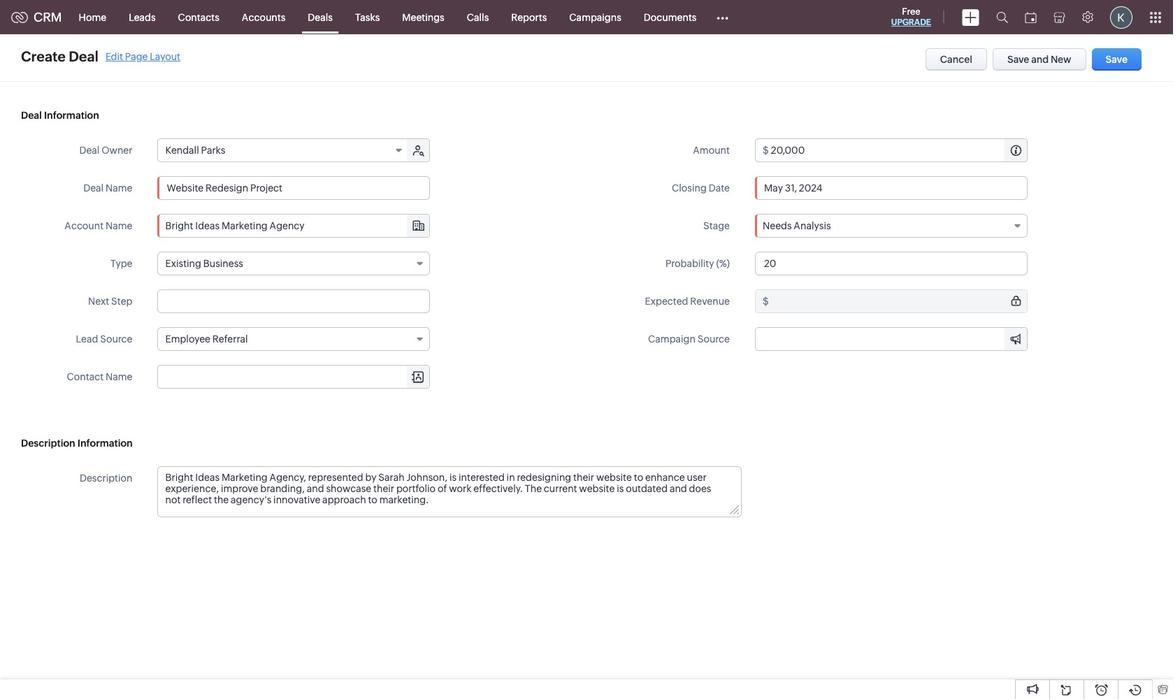 Task type: locate. For each thing, give the bounding box(es) containing it.
source right lead
[[100, 334, 133, 345]]

name
[[106, 183, 133, 194], [106, 220, 133, 231], [106, 371, 133, 383]]

save down the profile icon
[[1106, 54, 1128, 65]]

save and new button
[[993, 48, 1087, 71]]

documents link
[[633, 0, 708, 34]]

1 source from the left
[[100, 334, 133, 345]]

cancel
[[940, 54, 973, 65]]

2 source from the left
[[698, 334, 730, 345]]

Employee Referral field
[[158, 327, 430, 351]]

deal owner
[[79, 145, 133, 156]]

calls link
[[456, 0, 500, 34]]

Other Modules field
[[708, 6, 738, 28]]

save
[[1008, 54, 1030, 65], [1106, 54, 1128, 65]]

Existing Business field
[[158, 252, 430, 276]]

deal
[[69, 48, 99, 64], [21, 110, 42, 121], [79, 145, 100, 156], [83, 183, 104, 194]]

accounts link
[[231, 0, 297, 34]]

profile image
[[1111, 6, 1133, 28]]

save and new
[[1008, 54, 1072, 65]]

None text field
[[771, 139, 1027, 162], [771, 290, 1027, 313], [756, 328, 1027, 350], [771, 139, 1027, 162], [771, 290, 1027, 313], [756, 328, 1027, 350]]

name down owner
[[106, 183, 133, 194]]

calls
[[467, 12, 489, 23]]

source down revenue
[[698, 334, 730, 345]]

amount
[[693, 145, 730, 156]]

1 vertical spatial information
[[77, 438, 133, 449]]

documents
[[644, 12, 697, 23]]

2 save from the left
[[1106, 54, 1128, 65]]

business
[[203, 258, 243, 269]]

name for deal name
[[106, 183, 133, 194]]

1 horizontal spatial save
[[1106, 54, 1128, 65]]

deal for deal name
[[83, 183, 104, 194]]

0 vertical spatial $
[[763, 145, 769, 156]]

edit page layout link
[[106, 51, 180, 62]]

2 name from the top
[[106, 220, 133, 231]]

0 horizontal spatial source
[[100, 334, 133, 345]]

deal left edit
[[69, 48, 99, 64]]

None field
[[158, 215, 430, 237], [756, 328, 1027, 350], [158, 366, 430, 388], [158, 215, 430, 237], [756, 328, 1027, 350], [158, 366, 430, 388]]

$
[[763, 145, 769, 156], [763, 296, 769, 307]]

campaigns link
[[558, 0, 633, 34]]

reports
[[511, 12, 547, 23]]

reports link
[[500, 0, 558, 34]]

needs
[[763, 220, 792, 231]]

meetings link
[[391, 0, 456, 34]]

$ right revenue
[[763, 296, 769, 307]]

information
[[44, 110, 99, 121], [77, 438, 133, 449]]

Kendall Parks field
[[158, 139, 409, 162]]

save left the and
[[1008, 54, 1030, 65]]

create deal edit page layout
[[21, 48, 180, 64]]

employee referral
[[165, 334, 248, 345]]

step
[[111, 296, 133, 307]]

1 name from the top
[[106, 183, 133, 194]]

home
[[79, 12, 106, 23]]

1 save from the left
[[1008, 54, 1030, 65]]

search image
[[997, 11, 1008, 23]]

2 vertical spatial name
[[106, 371, 133, 383]]

information up deal owner
[[44, 110, 99, 121]]

0 vertical spatial information
[[44, 110, 99, 121]]

1 vertical spatial name
[[106, 220, 133, 231]]

employee
[[165, 334, 211, 345]]

1 vertical spatial $
[[763, 296, 769, 307]]

description for description information
[[21, 438, 75, 449]]

free upgrade
[[892, 6, 932, 27]]

create
[[21, 48, 66, 64]]

0 horizontal spatial save
[[1008, 54, 1030, 65]]

closing date
[[672, 183, 730, 194]]

deal down the create
[[21, 110, 42, 121]]

source
[[100, 334, 133, 345], [698, 334, 730, 345]]

0 horizontal spatial description
[[21, 438, 75, 449]]

3 name from the top
[[106, 371, 133, 383]]

name for account name
[[106, 220, 133, 231]]

save for save and new
[[1008, 54, 1030, 65]]

name right account
[[106, 220, 133, 231]]

account
[[65, 220, 104, 231]]

deal up account name
[[83, 183, 104, 194]]

information down the contact name
[[77, 438, 133, 449]]

0 vertical spatial name
[[106, 183, 133, 194]]

source for campaign source
[[698, 334, 730, 345]]

save for save
[[1106, 54, 1128, 65]]

description
[[21, 438, 75, 449], [80, 473, 133, 484]]

existing
[[165, 258, 201, 269]]

deal left owner
[[79, 145, 100, 156]]

(%)
[[716, 258, 730, 269]]

1 $ from the top
[[763, 145, 769, 156]]

existing business
[[165, 258, 243, 269]]

crm
[[34, 10, 62, 24]]

1 vertical spatial description
[[80, 473, 133, 484]]

deal name
[[83, 183, 133, 194]]

name right contact
[[106, 371, 133, 383]]

None text field
[[158, 176, 430, 200], [158, 215, 430, 237], [755, 252, 1028, 276], [158, 290, 430, 313], [158, 366, 430, 388], [158, 467, 741, 517], [158, 176, 430, 200], [158, 215, 430, 237], [755, 252, 1028, 276], [158, 290, 430, 313], [158, 366, 430, 388], [158, 467, 741, 517]]

information for deal information
[[44, 110, 99, 121]]

MMM D, YYYY text field
[[755, 176, 1028, 200]]

lead source
[[76, 334, 133, 345]]

2 $ from the top
[[763, 296, 769, 307]]

1 horizontal spatial source
[[698, 334, 730, 345]]

search element
[[988, 0, 1017, 34]]

campaigns
[[569, 12, 622, 23]]

home link
[[68, 0, 118, 34]]

0 vertical spatial description
[[21, 438, 75, 449]]

source for lead source
[[100, 334, 133, 345]]

page
[[125, 51, 148, 62]]

save button
[[1092, 48, 1142, 71]]

1 horizontal spatial description
[[80, 473, 133, 484]]

next
[[88, 296, 109, 307]]

$ right amount
[[763, 145, 769, 156]]



Task type: describe. For each thing, give the bounding box(es) containing it.
crm link
[[11, 10, 62, 24]]

kendall parks
[[165, 145, 226, 156]]

tasks link
[[344, 0, 391, 34]]

next step
[[88, 296, 133, 307]]

new
[[1051, 54, 1072, 65]]

referral
[[212, 334, 248, 345]]

closing
[[672, 183, 707, 194]]

profile element
[[1102, 0, 1141, 34]]

Needs Analysis field
[[755, 214, 1028, 238]]

free
[[902, 6, 921, 17]]

upgrade
[[892, 17, 932, 27]]

deals link
[[297, 0, 344, 34]]

probability
[[666, 258, 714, 269]]

stage
[[704, 220, 730, 231]]

contact name
[[67, 371, 133, 383]]

account name
[[65, 220, 133, 231]]

expected
[[645, 296, 689, 307]]

leads
[[129, 12, 156, 23]]

probability (%)
[[666, 258, 730, 269]]

date
[[709, 183, 730, 194]]

and
[[1032, 54, 1049, 65]]

leads link
[[118, 0, 167, 34]]

deal for deal information
[[21, 110, 42, 121]]

layout
[[150, 51, 180, 62]]

revenue
[[690, 296, 730, 307]]

description information
[[21, 438, 133, 449]]

accounts
[[242, 12, 286, 23]]

analysis
[[794, 220, 831, 231]]

lead
[[76, 334, 98, 345]]

contacts link
[[167, 0, 231, 34]]

type
[[111, 258, 133, 269]]

deal for deal owner
[[79, 145, 100, 156]]

parks
[[201, 145, 226, 156]]

deals
[[308, 12, 333, 23]]

campaign
[[648, 334, 696, 345]]

create menu image
[[962, 9, 980, 26]]

description for description
[[80, 473, 133, 484]]

campaign source
[[648, 334, 730, 345]]

contacts
[[178, 12, 219, 23]]

edit
[[106, 51, 123, 62]]

$ for expected revenue
[[763, 296, 769, 307]]

$ for amount
[[763, 145, 769, 156]]

name for contact name
[[106, 371, 133, 383]]

contact
[[67, 371, 104, 383]]

information for description information
[[77, 438, 133, 449]]

meetings
[[402, 12, 445, 23]]

cancel button
[[926, 48, 988, 71]]

owner
[[102, 145, 133, 156]]

calendar image
[[1025, 12, 1037, 23]]

logo image
[[11, 12, 28, 23]]

expected revenue
[[645, 296, 730, 307]]

tasks
[[355, 12, 380, 23]]

needs analysis
[[763, 220, 831, 231]]

kendall
[[165, 145, 199, 156]]

deal information
[[21, 110, 99, 121]]

create menu element
[[954, 0, 988, 34]]



Task type: vqa. For each thing, say whether or not it's contained in the screenshot.
Stage
yes



